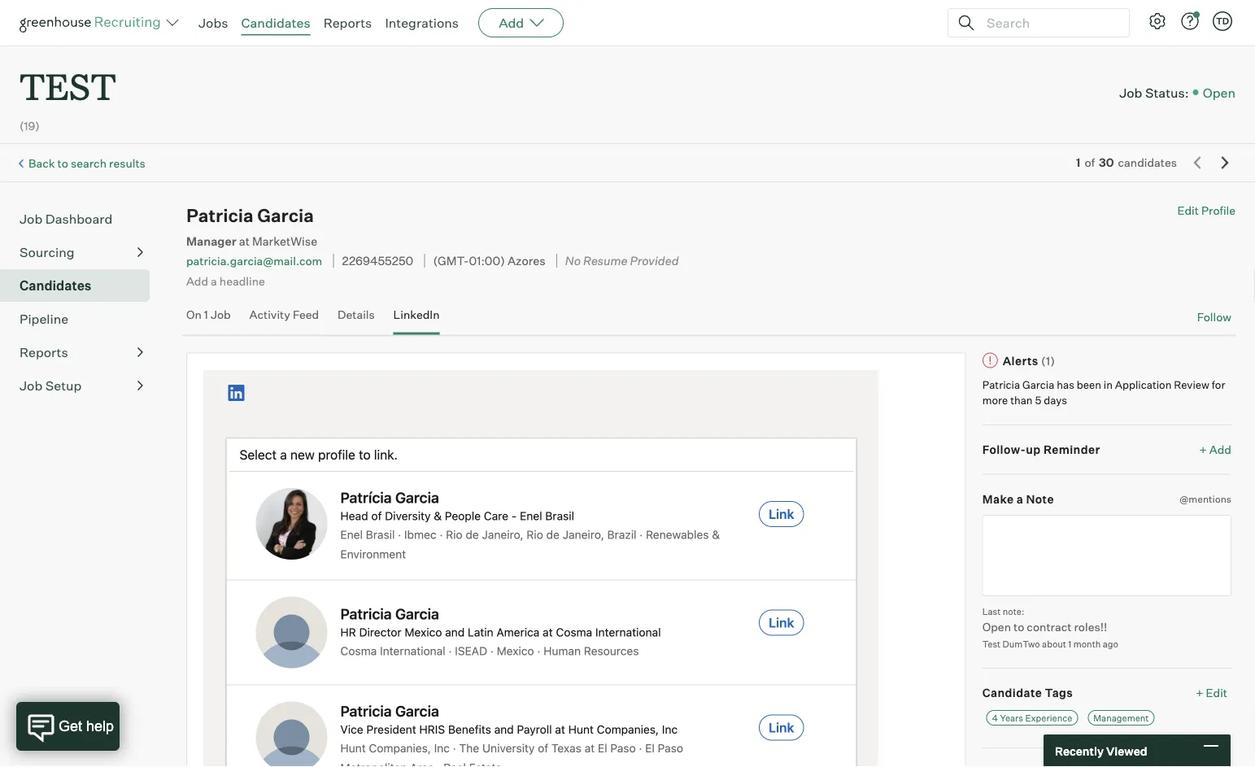 Task type: locate. For each thing, give the bounding box(es) containing it.
more
[[983, 394, 1008, 407]]

patricia inside patricia garcia manager at marketwise
[[186, 204, 253, 227]]

1 vertical spatial add
[[186, 274, 208, 288]]

0 vertical spatial patricia
[[186, 204, 253, 227]]

job inside job dashboard link
[[20, 211, 43, 227]]

candidates right jobs link
[[241, 15, 311, 31]]

+ inside + edit link
[[1196, 686, 1204, 700]]

open
[[1203, 84, 1236, 100], [983, 620, 1011, 634]]

01:00)
[[469, 253, 505, 268]]

provided
[[630, 253, 679, 268]]

1 vertical spatial garcia
[[1023, 378, 1055, 391]]

candidates
[[241, 15, 311, 31], [20, 278, 91, 294]]

month
[[1074, 638, 1101, 649]]

1 horizontal spatial open
[[1203, 84, 1236, 100]]

job inside job setup link
[[20, 378, 43, 394]]

days
[[1044, 394, 1068, 407]]

add for add
[[499, 15, 524, 31]]

than
[[1011, 394, 1033, 407]]

setup
[[45, 378, 82, 394]]

1 horizontal spatial garcia
[[1023, 378, 1055, 391]]

job right on
[[211, 308, 231, 322]]

1 right about
[[1069, 638, 1072, 649]]

0 horizontal spatial reports link
[[20, 343, 143, 362]]

1 horizontal spatial add
[[499, 15, 524, 31]]

manager
[[186, 234, 236, 248]]

1 horizontal spatial a
[[1017, 492, 1024, 506]]

job for job dashboard
[[20, 211, 43, 227]]

tags
[[1045, 686, 1073, 700]]

2 horizontal spatial 1
[[1076, 156, 1081, 170]]

test
[[20, 62, 116, 110]]

garcia inside patricia garcia manager at marketwise
[[257, 204, 314, 227]]

activity
[[249, 308, 290, 322]]

follow
[[1197, 310, 1232, 324]]

td button
[[1213, 11, 1233, 31]]

candidate
[[983, 686, 1042, 700]]

jobs
[[199, 15, 228, 31]]

0 horizontal spatial candidates link
[[20, 276, 143, 296]]

1 vertical spatial candidates
[[20, 278, 91, 294]]

0 horizontal spatial a
[[211, 274, 217, 288]]

job up sourcing
[[20, 211, 43, 227]]

patricia up more
[[983, 378, 1020, 391]]

ago
[[1103, 638, 1119, 649]]

0 vertical spatial candidates
[[241, 15, 311, 31]]

no resume provided
[[565, 253, 679, 268]]

1 horizontal spatial reports link
[[324, 15, 372, 31]]

1 left of
[[1076, 156, 1081, 170]]

1 horizontal spatial candidates link
[[241, 15, 311, 31]]

reports link left integrations link
[[324, 15, 372, 31]]

add a headline
[[186, 274, 265, 288]]

activity feed
[[249, 308, 319, 322]]

add for add a headline
[[186, 274, 208, 288]]

1 vertical spatial +
[[1196, 686, 1204, 700]]

open down last
[[983, 620, 1011, 634]]

a
[[211, 274, 217, 288], [1017, 492, 1024, 506]]

garcia up 5
[[1023, 378, 1055, 391]]

test link
[[20, 46, 116, 113]]

1 vertical spatial a
[[1017, 492, 1024, 506]]

contract
[[1027, 620, 1072, 634]]

1 horizontal spatial 1
[[1069, 638, 1072, 649]]

dumtwo
[[1003, 638, 1040, 649]]

@mentions
[[1180, 493, 1232, 505]]

1
[[1076, 156, 1081, 170], [204, 308, 208, 322], [1069, 638, 1072, 649]]

0 horizontal spatial add
[[186, 274, 208, 288]]

1 of 30 candidates
[[1076, 156, 1177, 170]]

1 vertical spatial candidates link
[[20, 276, 143, 296]]

patricia garcia manager at marketwise
[[186, 204, 317, 248]]

job setup
[[20, 378, 82, 394]]

job left status:
[[1120, 84, 1143, 100]]

job for job setup
[[20, 378, 43, 394]]

0 vertical spatial add
[[499, 15, 524, 31]]

to right back
[[57, 156, 68, 170]]

1 vertical spatial reports
[[20, 344, 68, 361]]

Search text field
[[983, 11, 1115, 35]]

add button
[[479, 8, 564, 37]]

candidates link up pipeline link
[[20, 276, 143, 296]]

None text field
[[983, 515, 1232, 596]]

reports link
[[324, 15, 372, 31], [20, 343, 143, 362]]

0 vertical spatial garcia
[[257, 204, 314, 227]]

edit
[[1178, 204, 1199, 218], [1206, 686, 1228, 700]]

add inside popup button
[[499, 15, 524, 31]]

+ for + edit
[[1196, 686, 1204, 700]]

0 vertical spatial a
[[211, 274, 217, 288]]

0 vertical spatial edit
[[1178, 204, 1199, 218]]

+
[[1200, 443, 1207, 457], [1196, 686, 1204, 700]]

0 horizontal spatial edit
[[1178, 204, 1199, 218]]

1 vertical spatial to
[[1014, 620, 1025, 634]]

no
[[565, 253, 581, 268]]

(gmt-01:00) azores
[[433, 253, 546, 268]]

a left note
[[1017, 492, 1024, 506]]

roles!!
[[1074, 620, 1108, 634]]

up
[[1026, 443, 1041, 457]]

patricia up manager
[[186, 204, 253, 227]]

follow-
[[983, 443, 1026, 457]]

1 right on
[[204, 308, 208, 322]]

1 vertical spatial patricia
[[983, 378, 1020, 391]]

garcia
[[257, 204, 314, 227], [1023, 378, 1055, 391]]

patricia for patricia garcia manager at marketwise
[[186, 204, 253, 227]]

0 vertical spatial +
[[1200, 443, 1207, 457]]

0 horizontal spatial patricia
[[186, 204, 253, 227]]

alerts (1)
[[1003, 354, 1056, 368]]

azores
[[508, 253, 546, 268]]

1 horizontal spatial reports
[[324, 15, 372, 31]]

1 horizontal spatial candidates
[[241, 15, 311, 31]]

+ inside + add link
[[1200, 443, 1207, 457]]

on 1 job
[[186, 308, 231, 322]]

5
[[1035, 394, 1042, 407]]

application
[[1115, 378, 1172, 391]]

1 horizontal spatial edit
[[1206, 686, 1228, 700]]

a left headline
[[211, 274, 217, 288]]

reports
[[324, 15, 372, 31], [20, 344, 68, 361]]

candidates down sourcing
[[20, 278, 91, 294]]

0 horizontal spatial 1
[[204, 308, 208, 322]]

open right status:
[[1203, 84, 1236, 100]]

1 horizontal spatial to
[[1014, 620, 1025, 634]]

garcia inside patricia garcia has been in application review for more than 5 days
[[1023, 378, 1055, 391]]

1 vertical spatial edit
[[1206, 686, 1228, 700]]

0 horizontal spatial to
[[57, 156, 68, 170]]

reports down pipeline
[[20, 344, 68, 361]]

0 horizontal spatial garcia
[[257, 204, 314, 227]]

candidates link right jobs link
[[241, 15, 311, 31]]

@mentions link
[[1180, 491, 1232, 507]]

reports link down pipeline link
[[20, 343, 143, 362]]

1 vertical spatial 1
[[204, 308, 208, 322]]

reports inside reports link
[[20, 344, 68, 361]]

reports left integrations link
[[324, 15, 372, 31]]

make
[[983, 492, 1014, 506]]

1 horizontal spatial patricia
[[983, 378, 1020, 391]]

2 horizontal spatial add
[[1210, 443, 1232, 457]]

2269455250
[[342, 253, 414, 268]]

garcia for patricia garcia has been in application review for more than 5 days
[[1023, 378, 1055, 391]]

patricia inside patricia garcia has been in application review for more than 5 days
[[983, 378, 1020, 391]]

marketwise
[[252, 234, 317, 248]]

last note: open to contract roles!! test dumtwo               about 1 month               ago
[[983, 606, 1119, 649]]

job left setup
[[20, 378, 43, 394]]

dashboard
[[45, 211, 112, 227]]

2 vertical spatial 1
[[1069, 638, 1072, 649]]

1 vertical spatial open
[[983, 620, 1011, 634]]

garcia up marketwise
[[257, 204, 314, 227]]

back to search results
[[29, 156, 145, 170]]

has
[[1057, 378, 1075, 391]]

to down note:
[[1014, 620, 1025, 634]]

0 horizontal spatial open
[[983, 620, 1011, 634]]

4
[[992, 712, 998, 723]]

0 vertical spatial open
[[1203, 84, 1236, 100]]

1 vertical spatial reports link
[[20, 343, 143, 362]]

0 horizontal spatial candidates
[[20, 278, 91, 294]]

0 vertical spatial 1
[[1076, 156, 1081, 170]]

candidates link
[[241, 15, 311, 31], [20, 276, 143, 296]]

linkedin
[[393, 308, 440, 322]]

job for job status:
[[1120, 84, 1143, 100]]

0 horizontal spatial reports
[[20, 344, 68, 361]]

+ for + add
[[1200, 443, 1207, 457]]

job
[[1120, 84, 1143, 100], [20, 211, 43, 227], [211, 308, 231, 322], [20, 378, 43, 394]]



Task type: describe. For each thing, give the bounding box(es) containing it.
management
[[1094, 712, 1149, 723]]

a for make
[[1017, 492, 1024, 506]]

integrations
[[385, 15, 459, 31]]

recently viewed
[[1055, 744, 1148, 758]]

0 vertical spatial reports link
[[324, 15, 372, 31]]

of
[[1085, 156, 1095, 170]]

0 vertical spatial to
[[57, 156, 68, 170]]

0 vertical spatial reports
[[324, 15, 372, 31]]

follow link
[[1197, 309, 1232, 325]]

search
[[71, 156, 107, 170]]

on 1 job link
[[186, 308, 231, 332]]

patricia garcia has been in application review for more than 5 days
[[983, 378, 1226, 407]]

jobs link
[[199, 15, 228, 31]]

in
[[1104, 378, 1113, 391]]

edit profile
[[1178, 204, 1236, 218]]

details
[[338, 308, 375, 322]]

patricia.garcia@mail.com
[[186, 254, 322, 268]]

job setup link
[[20, 376, 143, 396]]

4 years experience link
[[987, 710, 1078, 726]]

open inside last note: open to contract roles!! test dumtwo               about 1 month               ago
[[983, 620, 1011, 634]]

pipeline link
[[20, 309, 143, 329]]

job dashboard
[[20, 211, 112, 227]]

viewed
[[1106, 744, 1148, 758]]

configure image
[[1148, 11, 1168, 31]]

years
[[1000, 712, 1024, 723]]

headline
[[220, 274, 265, 288]]

results
[[109, 156, 145, 170]]

status:
[[1146, 84, 1189, 100]]

(1)
[[1041, 354, 1056, 368]]

note:
[[1003, 606, 1025, 617]]

pipeline
[[20, 311, 68, 327]]

reminder
[[1044, 443, 1101, 457]]

garcia for patricia garcia manager at marketwise
[[257, 204, 314, 227]]

recently
[[1055, 744, 1104, 758]]

td button
[[1210, 8, 1236, 34]]

activity feed link
[[249, 308, 319, 332]]

+ add link
[[1200, 442, 1232, 458]]

30
[[1099, 156, 1114, 170]]

experience
[[1025, 712, 1073, 723]]

sourcing link
[[20, 243, 143, 262]]

job inside on 1 job link
[[211, 308, 231, 322]]

last
[[983, 606, 1001, 617]]

been
[[1077, 378, 1102, 391]]

(gmt-
[[433, 253, 469, 268]]

note
[[1026, 492, 1054, 506]]

review
[[1174, 378, 1210, 391]]

td
[[1216, 15, 1229, 26]]

management link
[[1088, 710, 1155, 726]]

candidates
[[1118, 156, 1177, 170]]

test
[[983, 638, 1001, 649]]

back
[[29, 156, 55, 170]]

candidate tags
[[983, 686, 1073, 700]]

0 vertical spatial candidates link
[[241, 15, 311, 31]]

feed
[[293, 308, 319, 322]]

profile
[[1202, 204, 1236, 218]]

back to search results link
[[29, 156, 145, 170]]

patricia for patricia garcia has been in application review for more than 5 days
[[983, 378, 1020, 391]]

make a note
[[983, 492, 1054, 506]]

1 inside last note: open to contract roles!! test dumtwo               about 1 month               ago
[[1069, 638, 1072, 649]]

job status:
[[1120, 84, 1189, 100]]

+ add
[[1200, 443, 1232, 457]]

details link
[[338, 308, 375, 332]]

greenhouse recruiting image
[[20, 13, 166, 33]]

a for add
[[211, 274, 217, 288]]

2 vertical spatial add
[[1210, 443, 1232, 457]]

job dashboard link
[[20, 209, 143, 229]]

for
[[1212, 378, 1226, 391]]

on
[[186, 308, 202, 322]]

to inside last note: open to contract roles!! test dumtwo               about 1 month               ago
[[1014, 620, 1025, 634]]

integrations link
[[385, 15, 459, 31]]

resume
[[583, 253, 628, 268]]

+ edit link
[[1192, 682, 1232, 704]]

linkedin link
[[393, 308, 440, 332]]

patricia.garcia@mail.com link
[[186, 254, 322, 268]]

4 years experience
[[992, 712, 1073, 723]]

(19)
[[20, 119, 40, 133]]

alerts
[[1003, 354, 1039, 368]]

follow-up reminder
[[983, 443, 1101, 457]]

sourcing
[[20, 244, 75, 261]]

about
[[1042, 638, 1067, 649]]

+ edit
[[1196, 686, 1228, 700]]



Task type: vqa. For each thing, say whether or not it's contained in the screenshot.
Referral Notes text field
no



